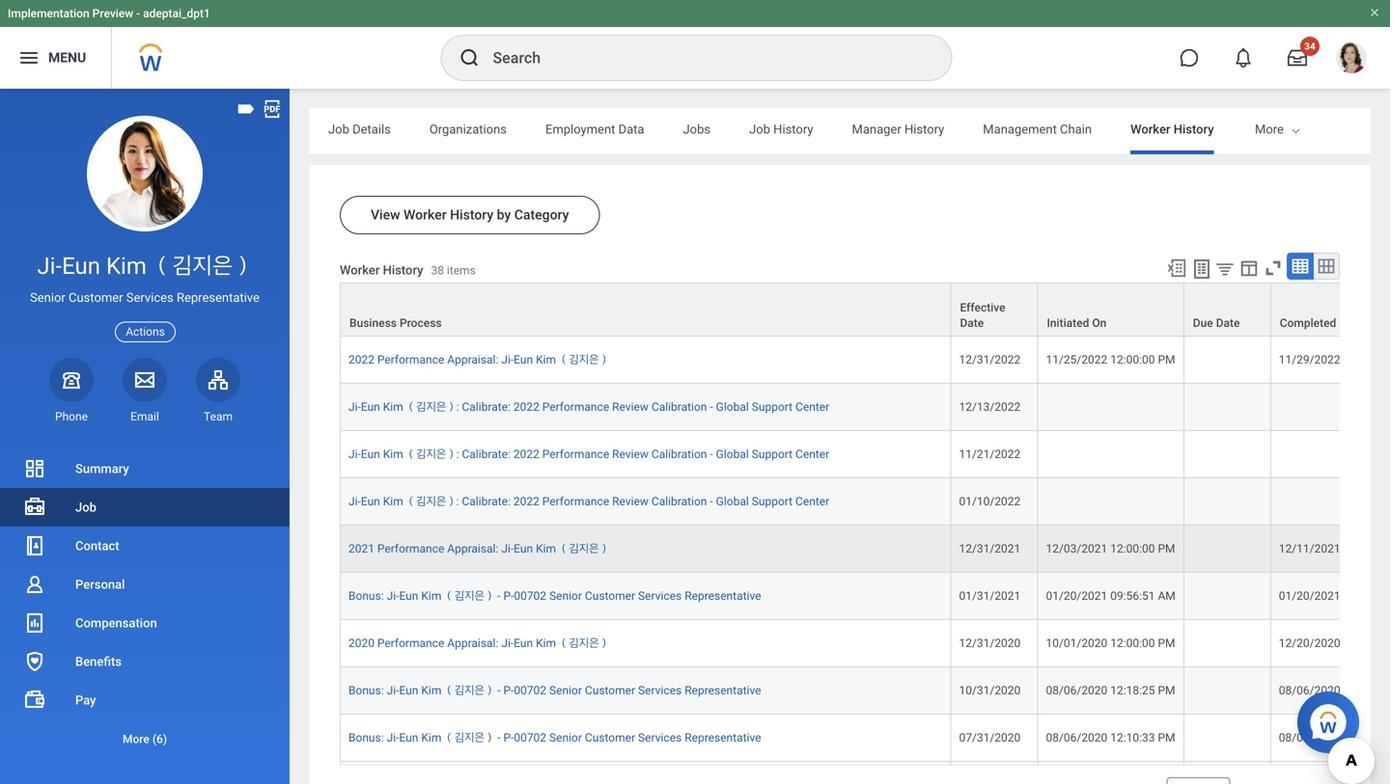 Task type: locate. For each thing, give the bounding box(es) containing it.
2 bonus: from the top
[[348, 685, 384, 698]]

01/20/2021 down 12/03/2021
[[1046, 590, 1108, 603]]

job
[[328, 122, 349, 137], [749, 122, 770, 137], [75, 501, 96, 515]]

2 12:00:00 from the top
[[1110, 543, 1155, 556]]

more down the 34 button
[[1255, 122, 1284, 137]]

representative for 01/31/2021
[[685, 590, 761, 603]]

senior for 10/31/2020
[[549, 685, 582, 698]]

0 vertical spatial worker
[[1131, 122, 1171, 137]]

support for 01/10/2022
[[752, 495, 793, 509]]

1 review from the top
[[612, 401, 649, 414]]

business process button
[[341, 284, 950, 336]]

services inside navigation pane region
[[126, 291, 174, 305]]

appraisal:
[[447, 353, 498, 367], [447, 543, 498, 556], [447, 637, 498, 651]]

phone image
[[58, 369, 85, 392]]

0 vertical spatial review
[[612, 401, 649, 414]]

date inside effective date
[[960, 317, 984, 330]]

implementation preview -   adeptai_dpt1
[[8, 7, 210, 20]]

2 vertical spatial worker
[[340, 263, 380, 277]]

notifications large image
[[1234, 48, 1253, 68]]

2020 performance appraisal: ji-eun kim （김지은）
[[348, 637, 609, 651]]

01/20/2021 09:56:51 am
[[1046, 590, 1176, 603]]

2 00702 from the top
[[514, 685, 546, 698]]

3 pm from the top
[[1158, 637, 1175, 651]]

12:00:00 for 10/01/2020
[[1110, 637, 1155, 651]]

12/20/2020 11:39:03 
[[1279, 637, 1390, 651]]

1 vertical spatial calibration
[[652, 448, 707, 462]]

（김지은） inside navigation pane region
[[152, 252, 253, 280]]

01/20/2021 for 01/20/2021 09:56:51 
[[1279, 590, 1340, 603]]

support for 11/21/2022
[[752, 448, 793, 462]]

09:56:51
[[1110, 590, 1155, 603], [1343, 590, 1388, 603]]

08/06/2020 down 08/06/2020 12:18:25 pm
[[1046, 732, 1108, 745]]

team ji-eun kim （김지은） element
[[196, 409, 240, 425]]

1 global from the top
[[716, 401, 749, 414]]

team
[[204, 410, 233, 424]]

11/29/2022
[[1279, 353, 1340, 367]]

5 pm from the top
[[1158, 732, 1175, 745]]

due date button
[[1184, 284, 1270, 336]]

worker right view
[[404, 207, 447, 223]]

history inside button
[[450, 207, 493, 223]]

3 center from the top
[[795, 495, 829, 509]]

pm down initiated on "popup button"
[[1158, 353, 1175, 367]]

1 bonus: from the top
[[348, 590, 384, 603]]

0 vertical spatial bonus: ji-eun kim （김지은） - p-00702 senior customer services representative link
[[348, 590, 761, 603]]

1 vertical spatial ji-eun kim （김지은）: calibrate: 2022 performance review calibration - global support center
[[348, 448, 829, 462]]

on
[[1092, 317, 1107, 330], [1339, 317, 1354, 330]]

1 09:56:51 from the left
[[1110, 590, 1155, 603]]

view worker history by category
[[371, 207, 569, 223]]

0 vertical spatial more
[[1255, 122, 1284, 137]]

2 vertical spatial appraisal:
[[447, 637, 498, 651]]

1 calibrate: from the top
[[462, 401, 511, 414]]

job left details
[[328, 122, 349, 137]]

on right completed
[[1339, 317, 1354, 330]]

1 p- from the top
[[503, 590, 514, 603]]

2 vertical spatial review
[[612, 495, 649, 509]]

3 bonus: from the top
[[348, 732, 384, 745]]

0 horizontal spatial on
[[1092, 317, 1107, 330]]

10/01/2020
[[1046, 637, 1108, 651]]

2 vertical spatial p-
[[503, 732, 514, 745]]

3 global from the top
[[716, 495, 749, 509]]

01/20/2021 for 01/20/2021 09:56:51 am
[[1046, 590, 1108, 603]]

job for job details
[[328, 122, 349, 137]]

appraisal: for 2020
[[447, 637, 498, 651]]

3 review from the top
[[612, 495, 649, 509]]

employment
[[545, 122, 615, 137]]

contact image
[[23, 535, 46, 558]]

12:10:33 down '08/06/2020 12:18:25' on the bottom right of the page
[[1343, 732, 1388, 745]]

bonus: for 10/31/2020
[[348, 685, 384, 698]]

08/06/2020 for 08/06/2020 12:18:25 pm
[[1046, 685, 1108, 698]]

date down 'effective'
[[960, 317, 984, 330]]

review
[[612, 401, 649, 414], [612, 448, 649, 462], [612, 495, 649, 509]]

services
[[126, 291, 174, 305], [638, 590, 682, 603], [638, 685, 682, 698], [638, 732, 682, 745]]

bonus:
[[348, 590, 384, 603], [348, 685, 384, 698], [348, 732, 384, 745]]

1 vertical spatial bonus: ji-eun kim （김지은） - p-00702 senior customer services representative
[[348, 685, 761, 698]]

menu banner
[[0, 0, 1390, 89]]

3 （김지은）: from the top
[[406, 495, 459, 509]]

1 vertical spatial ji-eun kim （김지은）: calibrate: 2022 performance review calibration - global support center link
[[348, 448, 829, 462]]

2 calibration from the top
[[652, 448, 707, 462]]

1 calibration from the top
[[652, 401, 707, 414]]

1 ji-eun kim （김지은）: calibrate: 2022 performance review calibration - global support center from the top
[[348, 401, 829, 414]]

1 vertical spatial more
[[123, 733, 149, 747]]

0 vertical spatial （김지은）:
[[406, 401, 459, 414]]

support for 12/13/2022
[[752, 401, 793, 414]]

pm down am on the bottom of the page
[[1158, 637, 1175, 651]]

12/20/2020
[[1279, 637, 1340, 651]]

search image
[[458, 46, 481, 70]]

actions
[[126, 325, 165, 339]]

12:18:25 down the "11:39:03"
[[1343, 685, 1388, 698]]

date right due
[[1216, 317, 1240, 330]]

0 horizontal spatial worker
[[340, 263, 380, 277]]

global for 12/13/2022
[[716, 401, 749, 414]]

senior for 07/31/2020
[[549, 732, 582, 745]]

history left by
[[450, 207, 493, 223]]

1 00702 from the top
[[514, 590, 546, 603]]

customer for 10/31/2020
[[585, 685, 635, 698]]

1 horizontal spatial worker
[[404, 207, 447, 223]]

12:00:00 down initiated on "popup button"
[[1110, 353, 1155, 367]]

more left (6)
[[123, 733, 149, 747]]

0 vertical spatial center
[[795, 401, 829, 414]]

2 vertical spatial global
[[716, 495, 749, 509]]

0 vertical spatial bonus:
[[348, 590, 384, 603]]

0 vertical spatial ji-eun kim （김지은）: calibrate: 2022 performance review calibration - global support center link
[[348, 401, 829, 414]]

2 12:10:33 from the left
[[1343, 732, 1388, 745]]

compensation link
[[0, 604, 290, 643]]

pay
[[75, 694, 96, 708]]

worker up business
[[340, 263, 380, 277]]

0 horizontal spatial date
[[960, 317, 984, 330]]

1 horizontal spatial 12:10:33
[[1343, 732, 1388, 745]]

1 vertical spatial calibrate:
[[462, 448, 511, 462]]

date
[[960, 317, 984, 330], [1216, 317, 1240, 330]]

pm up am on the bottom of the page
[[1158, 543, 1175, 556]]

job link
[[0, 488, 290, 527]]

effective
[[960, 301, 1006, 315]]

2 horizontal spatial job
[[749, 122, 770, 137]]

01/20/2021
[[1046, 590, 1108, 603], [1279, 590, 1340, 603]]

1 appraisal: from the top
[[447, 353, 498, 367]]

2 vertical spatial support
[[752, 495, 793, 509]]

08/06/2020 for 08/06/2020 12:18:25 
[[1279, 685, 1340, 698]]

global for 01/10/2022
[[716, 495, 749, 509]]

12:00:00
[[1110, 353, 1155, 367], [1110, 543, 1155, 556], [1110, 637, 1155, 651]]

benefits image
[[23, 651, 46, 674]]

pm for 11/25/2022 12:00:00 pm
[[1158, 353, 1175, 367]]

business
[[349, 317, 397, 330]]

customer inside navigation pane region
[[69, 291, 123, 305]]

8 row from the top
[[340, 621, 1390, 668]]

1 horizontal spatial date
[[1216, 317, 1240, 330]]

bonus: ji-eun kim （김지은） - p-00702 senior customer services representative link for 01/31/2021
[[348, 590, 761, 603]]

2 ji-eun kim （김지은）: calibrate: 2022 performance review calibration - global support center link from the top
[[348, 448, 829, 462]]

history right manager
[[905, 122, 944, 137]]

job right jobs
[[749, 122, 770, 137]]

bonus: ji-eun kim （김지은） - p-00702 senior customer services representative
[[348, 590, 761, 603], [348, 685, 761, 698], [348, 732, 761, 745]]

3 support from the top
[[752, 495, 793, 509]]

1 01/20/2021 from the left
[[1046, 590, 1108, 603]]

1 vertical spatial review
[[612, 448, 649, 462]]

2022 for 11/21/2022
[[513, 448, 539, 462]]

appraisal: up 2020 performance appraisal: ji-eun kim （김지은） link
[[447, 543, 498, 556]]

email ji-eun kim （김지은） element
[[123, 409, 167, 425]]

2 vertical spatial calibration
[[652, 495, 707, 509]]

12/13/2022
[[959, 401, 1021, 414]]

34
[[1304, 41, 1316, 52]]

fullscreen image
[[1263, 258, 1284, 279]]

6 row from the top
[[340, 526, 1390, 573]]

0 horizontal spatial 12:10:33
[[1110, 732, 1155, 745]]

0 vertical spatial bonus: ji-eun kim （김지은） - p-00702 senior customer services representative
[[348, 590, 761, 603]]

job up the "contact"
[[75, 501, 96, 515]]

appraisal: down 2021 performance appraisal: ji-eun kim （김지은）
[[447, 637, 498, 651]]

services for 07/31/2020
[[638, 732, 682, 745]]

2 on from the left
[[1339, 317, 1354, 330]]

1 horizontal spatial 12:18:25
[[1343, 685, 1388, 698]]

00702
[[514, 590, 546, 603], [514, 685, 546, 698], [514, 732, 546, 745]]

1 support from the top
[[752, 401, 793, 414]]

worker history
[[1131, 122, 1214, 137]]

view worker history by category button
[[340, 196, 600, 235]]

01/20/2021 down the 12/11/2021
[[1279, 590, 1340, 603]]

on inside popup button
[[1339, 317, 1354, 330]]

1 center from the top
[[795, 401, 829, 414]]

5 row from the top
[[340, 479, 1390, 526]]

12:10:33 for 08/06/2020 12:10:33 pm
[[1110, 732, 1155, 745]]

2 row from the top
[[340, 337, 1390, 384]]

worker
[[1131, 122, 1171, 137], [404, 207, 447, 223], [340, 263, 380, 277]]

tab list containing job details
[[309, 108, 1390, 154]]

0 vertical spatial support
[[752, 401, 793, 414]]

0 horizontal spatial job
[[75, 501, 96, 515]]

2 vertical spatial 12:00:00
[[1110, 637, 1155, 651]]

calibration for 11/21/2022
[[652, 448, 707, 462]]

pm down 10/01/2020 12:00:00 pm at right bottom
[[1158, 685, 1175, 698]]

worker inside tab list
[[1131, 122, 1171, 137]]

1 bonus: ji-eun kim （김지은） - p-00702 senior customer services representative from the top
[[348, 590, 761, 603]]

1 on from the left
[[1092, 317, 1107, 330]]

1 （김지은）: from the top
[[406, 401, 459, 414]]

pm
[[1158, 353, 1175, 367], [1158, 543, 1175, 556], [1158, 637, 1175, 651], [1158, 685, 1175, 698], [1158, 732, 1175, 745]]

1 vertical spatial appraisal:
[[447, 543, 498, 556]]

center for 12/13/2022
[[795, 401, 829, 414]]

by
[[497, 207, 511, 223]]

0 vertical spatial ji-eun kim （김지은）: calibrate: 2022 performance review calibration - global support center
[[348, 401, 829, 414]]

customer for 07/31/2020
[[585, 732, 635, 745]]

2 12:18:25 from the left
[[1343, 685, 1388, 698]]

1 vertical spatial （김지은）:
[[406, 448, 459, 462]]

phone button
[[49, 358, 94, 425]]

1 ji-eun kim （김지은）: calibrate: 2022 performance review calibration - global support center link from the top
[[348, 401, 829, 414]]

2 09:56:51 from the left
[[1343, 590, 1388, 603]]

2020
[[348, 637, 375, 651]]

calibrate: for 11/21/2022
[[462, 448, 511, 462]]

1 vertical spatial worker
[[404, 207, 447, 223]]

row
[[340, 283, 1390, 337], [340, 337, 1390, 384], [340, 384, 1390, 432], [340, 432, 1390, 479], [340, 479, 1390, 526], [340, 526, 1390, 573], [340, 573, 1390, 621], [340, 621, 1390, 668], [340, 668, 1390, 715], [340, 715, 1390, 763], [340, 763, 1390, 785]]

more (6)
[[123, 733, 167, 747]]

effective date
[[960, 301, 1006, 330]]

appraisal: down items
[[447, 353, 498, 367]]

list containing summary
[[0, 450, 290, 759]]

4 pm from the top
[[1158, 685, 1175, 698]]

bonus: ji-eun kim （김지은） - p-00702 senior customer services representative link for 07/31/2020
[[348, 732, 761, 745]]

1 horizontal spatial job
[[328, 122, 349, 137]]

3 00702 from the top
[[514, 732, 546, 745]]

0 horizontal spatial 12:18:25
[[1110, 685, 1155, 698]]

08/06/2020 down 12/20/2020 on the bottom of the page
[[1279, 685, 1340, 698]]

08/06/2020 down 10/01/2020
[[1046, 685, 1108, 698]]

2022 for 12/13/2022
[[513, 401, 539, 414]]

1 row from the top
[[340, 283, 1390, 337]]

1 pm from the top
[[1158, 353, 1175, 367]]

more for more (6)
[[123, 733, 149, 747]]

0 vertical spatial appraisal:
[[447, 353, 498, 367]]

1 bonus: ji-eun kim （김지은） - p-00702 senior customer services representative link from the top
[[348, 590, 761, 603]]

bonus: ji-eun kim （김지은） - p-00702 senior customer services representative link
[[348, 590, 761, 603], [348, 685, 761, 698], [348, 732, 761, 745]]

pm for 08/06/2020 12:18:25 pm
[[1158, 685, 1175, 698]]

date inside popup button
[[1216, 317, 1240, 330]]

benefits
[[75, 655, 122, 669]]

compensation
[[75, 616, 157, 631]]

1 horizontal spatial on
[[1339, 317, 1354, 330]]

manager history
[[852, 122, 944, 137]]

3 calibrate: from the top
[[462, 495, 511, 509]]

0 vertical spatial calibrate:
[[462, 401, 511, 414]]

2 vertical spatial bonus:
[[348, 732, 384, 745]]

11/29/2022 03:38:58 
[[1279, 353, 1390, 367]]

on right initiated on the right of page
[[1092, 317, 1107, 330]]

more inside dropdown button
[[123, 733, 149, 747]]

3 bonus: ji-eun kim （김지은） - p-00702 senior customer services representative link from the top
[[348, 732, 761, 745]]

10/01/2020 12:00:00 pm
[[1046, 637, 1175, 651]]

4 row from the top
[[340, 432, 1390, 479]]

ji-eun kim （김지은）: calibrate: 2022 performance review calibration - global support center for 11/21/2022
[[348, 448, 829, 462]]

12:18:25 for 08/06/2020 12:18:25 pm
[[1110, 685, 1155, 698]]

1 horizontal spatial 09:56:51
[[1343, 590, 1388, 603]]

2022 performance appraisal: ji-eun kim （김지은）
[[348, 353, 609, 367]]

0 vertical spatial calibration
[[652, 401, 707, 414]]

review for 12/13/2022
[[612, 401, 649, 414]]

2 p- from the top
[[503, 685, 514, 698]]

0 horizontal spatial 09:56:51
[[1110, 590, 1155, 603]]

history for worker history 38 items
[[383, 263, 423, 277]]

job image
[[23, 496, 46, 519]]

category
[[514, 207, 569, 223]]

pm for 08/06/2020 12:10:33 pm
[[1158, 732, 1175, 745]]

2 horizontal spatial worker
[[1131, 122, 1171, 137]]

calibrate: for 01/10/2022
[[462, 495, 511, 509]]

0 vertical spatial 00702
[[514, 590, 546, 603]]

10 row from the top
[[340, 715, 1390, 763]]

history left manager
[[773, 122, 813, 137]]

justify image
[[17, 46, 41, 70]]

1 vertical spatial bonus:
[[348, 685, 384, 698]]

3 appraisal: from the top
[[447, 637, 498, 651]]

2 bonus: ji-eun kim （김지은） - p-00702 senior customer services representative link from the top
[[348, 685, 761, 698]]

1 vertical spatial center
[[795, 448, 829, 462]]

1 horizontal spatial 01/20/2021
[[1279, 590, 1340, 603]]

2022 for 01/10/2022
[[513, 495, 539, 509]]

2 bonus: ji-eun kim （김지은） - p-00702 senior customer services representative from the top
[[348, 685, 761, 698]]

09:56:51 left am on the bottom of the page
[[1110, 590, 1155, 603]]

1 12:00:00 from the top
[[1110, 353, 1155, 367]]

12:10:33 down 08/06/2020 12:18:25 pm
[[1110, 732, 1155, 745]]

1 vertical spatial 00702
[[514, 685, 546, 698]]

2 review from the top
[[612, 448, 649, 462]]

implementation
[[8, 7, 89, 20]]

2 global from the top
[[716, 448, 749, 462]]

date for effective date
[[960, 317, 984, 330]]

08/06/2020
[[1046, 685, 1108, 698], [1279, 685, 1340, 698], [1046, 732, 1108, 745], [1279, 732, 1340, 745]]

00702 for 10/31/2020
[[514, 685, 546, 698]]

12/31/2021
[[959, 543, 1021, 556]]

3 p- from the top
[[503, 732, 514, 745]]

2 vertical spatial ji-eun kim （김지은）: calibrate: 2022 performance review calibration - global support center
[[348, 495, 829, 509]]

calibration
[[652, 401, 707, 414], [652, 448, 707, 462], [652, 495, 707, 509]]

p- for 01/31/2021
[[503, 590, 514, 603]]

1 horizontal spatial more
[[1255, 122, 1284, 137]]

history left timeline
[[1174, 122, 1214, 137]]

1 vertical spatial support
[[752, 448, 793, 462]]

1 vertical spatial bonus: ji-eun kim （김지은） - p-00702 senior customer services representative link
[[348, 685, 761, 698]]

due
[[1193, 317, 1213, 330]]

2 date from the left
[[1216, 317, 1240, 330]]

2 calibrate: from the top
[[462, 448, 511, 462]]

pm down 08/06/2020 12:18:25 pm
[[1158, 732, 1175, 745]]

cell
[[1184, 337, 1271, 384], [1038, 384, 1184, 432], [1184, 384, 1271, 432], [1271, 384, 1390, 432], [1038, 432, 1184, 479], [1184, 432, 1271, 479], [1271, 432, 1390, 479], [1038, 479, 1184, 526], [1184, 479, 1271, 526], [1271, 479, 1390, 526], [1184, 526, 1271, 573], [1184, 573, 1271, 621], [1184, 621, 1271, 668], [1184, 668, 1271, 715], [1184, 715, 1271, 763], [340, 763, 951, 785], [951, 763, 1038, 785], [1038, 763, 1184, 785], [1184, 763, 1271, 785], [1271, 763, 1390, 785]]

2 vertical spatial ji-eun kim （김지은）: calibrate: 2022 performance review calibration - global support center link
[[348, 495, 829, 509]]

job inside job link
[[75, 501, 96, 515]]

2 pm from the top
[[1158, 543, 1175, 556]]

12:00:00 down 01/20/2021 09:56:51 am
[[1110, 637, 1155, 651]]

2 （김지은）: from the top
[[406, 448, 459, 462]]

09:17:09
[[1343, 543, 1388, 556]]

2 vertical spatial center
[[795, 495, 829, 509]]

senior
[[30, 291, 65, 305], [549, 590, 582, 603], [549, 685, 582, 698], [549, 732, 582, 745]]

1 date from the left
[[960, 317, 984, 330]]

0 vertical spatial p-
[[503, 590, 514, 603]]

（김지은）:
[[406, 401, 459, 414], [406, 448, 459, 462], [406, 495, 459, 509]]

preview
[[92, 7, 133, 20]]

profile logan mcneil image
[[1336, 42, 1367, 77]]

12:18:25 for 08/06/2020 12:18:25 
[[1343, 685, 1388, 698]]

（김지은）
[[152, 252, 253, 280], [559, 353, 609, 367], [559, 543, 609, 556], [444, 590, 494, 603], [559, 637, 609, 651], [444, 685, 494, 698], [444, 732, 494, 745]]

jobs
[[683, 122, 711, 137]]

tag image
[[236, 98, 257, 120]]

team link
[[196, 358, 240, 425]]

0 horizontal spatial more
[[123, 733, 149, 747]]

appraisal: for 2022
[[447, 353, 498, 367]]

representative inside navigation pane region
[[177, 291, 260, 305]]

navigation pane region
[[0, 89, 290, 785]]

3 bonus: ji-eun kim （김지은） - p-00702 senior customer services representative from the top
[[348, 732, 761, 745]]

2 appraisal: from the top
[[447, 543, 498, 556]]

3 ji-eun kim （김지은）: calibrate: 2022 performance review calibration - global support center link from the top
[[348, 495, 829, 509]]

2 center from the top
[[795, 448, 829, 462]]

1 12:18:25 from the left
[[1110, 685, 1155, 698]]

（김지은）: for 12/13/2022
[[406, 401, 459, 414]]

2 vertical spatial （김지은）:
[[406, 495, 459, 509]]

expand table image
[[1317, 257, 1336, 276]]

08/06/2020 12:10:33 
[[1279, 732, 1390, 745]]

calibrate:
[[462, 401, 511, 414], [462, 448, 511, 462], [462, 495, 511, 509]]

on inside "popup button"
[[1092, 317, 1107, 330]]

11 row from the top
[[340, 763, 1390, 785]]

close environment banner image
[[1369, 7, 1380, 18]]

phone
[[55, 410, 88, 424]]

（김지은）: for 01/10/2022
[[406, 495, 459, 509]]

support
[[752, 401, 793, 414], [752, 448, 793, 462], [752, 495, 793, 509]]

worker right chain
[[1131, 122, 1171, 137]]

08/06/2020 up pagination element
[[1279, 732, 1340, 745]]

10/31/2020
[[959, 685, 1021, 698]]

toolbar
[[1157, 253, 1340, 283]]

1 vertical spatial 12:00:00
[[1110, 543, 1155, 556]]

compensation image
[[23, 612, 46, 635]]

11/25/2022 12:00:00 pm
[[1046, 353, 1175, 367]]

0 vertical spatial 12:00:00
[[1110, 353, 1155, 367]]

0 horizontal spatial 01/20/2021
[[1046, 590, 1108, 603]]

list
[[0, 450, 290, 759]]

2 ji-eun kim （김지은）: calibrate: 2022 performance review calibration - global support center from the top
[[348, 448, 829, 462]]

3 12:00:00 from the top
[[1110, 637, 1155, 651]]

management chain
[[983, 122, 1092, 137]]

1 vertical spatial global
[[716, 448, 749, 462]]

tab list
[[309, 108, 1390, 154]]

2 vertical spatial calibrate:
[[462, 495, 511, 509]]

0 vertical spatial global
[[716, 401, 749, 414]]

12:18:25 down 10/01/2020 12:00:00 pm at right bottom
[[1110, 685, 1155, 698]]

center
[[795, 401, 829, 414], [795, 448, 829, 462], [795, 495, 829, 509]]

2022
[[348, 353, 375, 367], [513, 401, 539, 414], [513, 448, 539, 462], [513, 495, 539, 509]]

09:56:51 down 09:17:09
[[1343, 590, 1388, 603]]

1 12:10:33 from the left
[[1110, 732, 1155, 745]]

email
[[130, 410, 159, 424]]

2 support from the top
[[752, 448, 793, 462]]

2 vertical spatial bonus: ji-eun kim （김지은） - p-00702 senior customer services representative link
[[348, 732, 761, 745]]

2 vertical spatial bonus: ji-eun kim （김지은） - p-00702 senior customer services representative
[[348, 732, 761, 745]]

history for job history
[[773, 122, 813, 137]]

2 vertical spatial 00702
[[514, 732, 546, 745]]

12:00:00 up 01/20/2021 09:56:51 am
[[1110, 543, 1155, 556]]

customer
[[69, 291, 123, 305], [585, 590, 635, 603], [585, 685, 635, 698], [585, 732, 635, 745]]

2 01/20/2021 from the left
[[1279, 590, 1340, 603]]

3 ji-eun kim （김지은）: calibrate: 2022 performance review calibration - global support center from the top
[[348, 495, 829, 509]]

12:18:25
[[1110, 685, 1155, 698], [1343, 685, 1388, 698]]

3 calibration from the top
[[652, 495, 707, 509]]

history left 38
[[383, 263, 423, 277]]

1 vertical spatial p-
[[503, 685, 514, 698]]



Task type: describe. For each thing, give the bounding box(es) containing it.
select to filter grid data image
[[1214, 259, 1236, 279]]

calibrate: for 12/13/2022
[[462, 401, 511, 414]]

01/31/2021
[[959, 590, 1021, 603]]

employment data
[[545, 122, 644, 137]]

menu button
[[0, 27, 111, 89]]

process
[[400, 317, 442, 330]]

bonus: ji-eun kim （김지은） - p-00702 senior customer services representative for 07/31/2020
[[348, 732, 761, 745]]

center for 11/21/2022
[[795, 448, 829, 462]]

personal image
[[23, 573, 46, 597]]

07/31/2020
[[959, 732, 1021, 745]]

representative for 07/31/2020
[[685, 732, 761, 745]]

ji-eun kim （김지은）: calibrate: 2022 performance review calibration - global support center link for 12/13/2022
[[348, 401, 829, 414]]

summary image
[[23, 458, 46, 481]]

ji-eun kim （김지은）: calibrate: 2022 performance review calibration - global support center for 01/10/2022
[[348, 495, 829, 509]]

12/11/2021
[[1279, 543, 1340, 556]]

12:00:00 for 11/25/2022
[[1110, 353, 1155, 367]]

worker for worker history 38 items
[[340, 263, 380, 277]]

Search Workday  search field
[[493, 37, 912, 79]]

12/31/2020
[[959, 637, 1021, 651]]

job for job history
[[749, 122, 770, 137]]

eun inside navigation pane region
[[62, 252, 100, 280]]

11/25/2022
[[1046, 353, 1108, 367]]

more for more
[[1255, 122, 1284, 137]]

12:10:33 for 08/06/2020 12:10:33 
[[1343, 732, 1388, 745]]

ji-eun kim （김지은）: calibrate: 2022 performance review calibration - global support center link for 01/10/2022
[[348, 495, 829, 509]]

phone ji-eun kim （김지은） element
[[49, 409, 94, 425]]

08/06/2020 12:18:25 
[[1279, 685, 1390, 698]]

worker for worker history
[[1131, 122, 1171, 137]]

row containing 2020 performance appraisal: ji-eun kim （김지은）
[[340, 621, 1390, 668]]

view
[[371, 207, 400, 223]]

senior inside navigation pane region
[[30, 291, 65, 305]]

bonus: ji-eun kim （김지은） - p-00702 senior customer services representative for 10/31/2020
[[348, 685, 761, 698]]

review for 11/21/2022
[[612, 448, 649, 462]]

completed
[[1280, 317, 1336, 330]]

3 row from the top
[[340, 384, 1390, 432]]

senior customer services representative
[[30, 291, 260, 305]]

(6)
[[152, 733, 167, 747]]

9 row from the top
[[340, 668, 1390, 715]]

contact
[[75, 539, 119, 554]]

job details
[[328, 122, 391, 137]]

history for manager history
[[905, 122, 944, 137]]

on for completed on
[[1339, 317, 1354, 330]]

p- for 07/31/2020
[[503, 732, 514, 745]]

row containing 2021 performance appraisal: ji-eun kim （김지은）
[[340, 526, 1390, 573]]

bonus: for 01/31/2021
[[348, 590, 384, 603]]

chain
[[1060, 122, 1092, 137]]

ji-eun kim （김지은）
[[37, 252, 253, 280]]

view printable version (pdf) image
[[262, 98, 283, 120]]

pay link
[[0, 682, 290, 720]]

job history
[[749, 122, 813, 137]]

2021 performance appraisal: ji-eun kim （김지은） link
[[348, 543, 609, 556]]

11/21/2022
[[959, 448, 1021, 462]]

12/31/2022
[[959, 353, 1021, 367]]

manager
[[852, 122, 901, 137]]

38
[[431, 264, 444, 277]]

inbox large image
[[1288, 48, 1307, 68]]

table image
[[1291, 257, 1310, 276]]

row containing 2022 performance appraisal: ji-eun kim （김지은）
[[340, 337, 1390, 384]]

bonus: ji-eun kim （김지은） - p-00702 senior customer services representative for 01/31/2021
[[348, 590, 761, 603]]

kim inside navigation pane region
[[106, 252, 147, 280]]

completed on button
[[1271, 284, 1390, 336]]

services for 10/31/2020
[[638, 685, 682, 698]]

date for due date
[[1216, 317, 1240, 330]]

timeline
[[1253, 122, 1300, 137]]

business process
[[349, 317, 442, 330]]

history for worker history
[[1174, 122, 1214, 137]]

personal
[[75, 578, 125, 592]]

pm for 12/03/2021 12:00:00 pm
[[1158, 543, 1175, 556]]

08/06/2020 12:10:33 pm
[[1046, 732, 1175, 745]]

p- for 10/31/2020
[[503, 685, 514, 698]]

data
[[618, 122, 644, 137]]

pagination element
[[1242, 767, 1340, 785]]

09:56:51 for 01/20/2021 09:56:51 am
[[1110, 590, 1155, 603]]

ji-eun kim （김지은）: calibrate: 2022 performance review calibration - global support center link for 11/21/2022
[[348, 448, 829, 462]]

08/06/2020 for 08/06/2020 12:10:33 pm
[[1046, 732, 1108, 745]]

benefits link
[[0, 643, 290, 682]]

01/10/2022
[[959, 495, 1021, 509]]

effective date button
[[951, 284, 1037, 336]]

on for initiated on
[[1092, 317, 1107, 330]]

items
[[447, 264, 476, 277]]

export to excel image
[[1166, 258, 1187, 279]]

menu
[[48, 50, 86, 66]]

contact link
[[0, 527, 290, 566]]

2022 performance appraisal: ji-eun kim （김지은） link
[[348, 353, 609, 367]]

center for 01/10/2022
[[795, 495, 829, 509]]

bonus: for 07/31/2020
[[348, 732, 384, 745]]

mail image
[[133, 369, 156, 392]]

adeptai_dpt1
[[143, 7, 210, 20]]

bonus: ji-eun kim （김지은） - p-00702 senior customer services representative link for 10/31/2020
[[348, 685, 761, 698]]

appraisal: for 2021
[[447, 543, 498, 556]]

representative for 10/31/2020
[[685, 685, 761, 698]]

12/03/2021
[[1046, 543, 1108, 556]]

row containing effective date
[[340, 283, 1390, 337]]

03:38:58
[[1343, 353, 1388, 367]]

worker inside view worker history by category button
[[404, 207, 447, 223]]

00702 for 01/31/2021
[[514, 590, 546, 603]]

00702 for 07/31/2020
[[514, 732, 546, 745]]

view team image
[[207, 369, 230, 392]]

review for 01/10/2022
[[612, 495, 649, 509]]

export to worksheets image
[[1190, 258, 1213, 281]]

email button
[[123, 358, 167, 425]]

summary
[[75, 462, 129, 476]]

01/20/2021 09:56:51 
[[1279, 590, 1390, 603]]

completed on
[[1280, 317, 1354, 330]]

12/11/2021 09:17:09 
[[1279, 543, 1390, 556]]

organizations
[[429, 122, 507, 137]]

calibration for 12/13/2022
[[652, 401, 707, 414]]

customer for 01/31/2021
[[585, 590, 635, 603]]

calibration for 01/10/2022
[[652, 495, 707, 509]]

08/06/2020 12:18:25 pm
[[1046, 685, 1175, 698]]

senior for 01/31/2021
[[549, 590, 582, 603]]

click to view/edit grid preferences image
[[1239, 258, 1260, 279]]

ji-eun kim （김지은）: calibrate: 2022 performance review calibration - global support center for 12/13/2022
[[348, 401, 829, 414]]

details
[[352, 122, 391, 137]]

initiated on button
[[1038, 284, 1183, 336]]

actions button
[[115, 322, 175, 342]]

initiated on
[[1047, 317, 1107, 330]]

7 row from the top
[[340, 573, 1390, 621]]

additiona
[[1339, 122, 1390, 137]]

- inside menu banner
[[136, 7, 140, 20]]

12:00:00 for 12/03/2021
[[1110, 543, 1155, 556]]

pay image
[[23, 689, 46, 712]]

pm for 10/01/2020 12:00:00 pm
[[1158, 637, 1175, 651]]

（김지은）: for 11/21/2022
[[406, 448, 459, 462]]

12/03/2021 12:00:00 pm
[[1046, 543, 1175, 556]]

worker history 38 items
[[340, 263, 476, 277]]

ji- inside navigation pane region
[[37, 252, 62, 280]]

34 button
[[1276, 37, 1320, 79]]

09:56:51 for 01/20/2021 09:56:51 
[[1343, 590, 1388, 603]]

summary link
[[0, 450, 290, 488]]

due date
[[1193, 317, 1240, 330]]

2021 performance appraisal: ji-eun kim （김지은）
[[348, 543, 609, 556]]

am
[[1158, 590, 1176, 603]]

management
[[983, 122, 1057, 137]]

services for 01/31/2021
[[638, 590, 682, 603]]

more (6) button
[[0, 728, 290, 752]]

global for 11/21/2022
[[716, 448, 749, 462]]

08/06/2020 for 08/06/2020 12:10:33 
[[1279, 732, 1340, 745]]



Task type: vqa. For each thing, say whether or not it's contained in the screenshot.
minus icon
no



